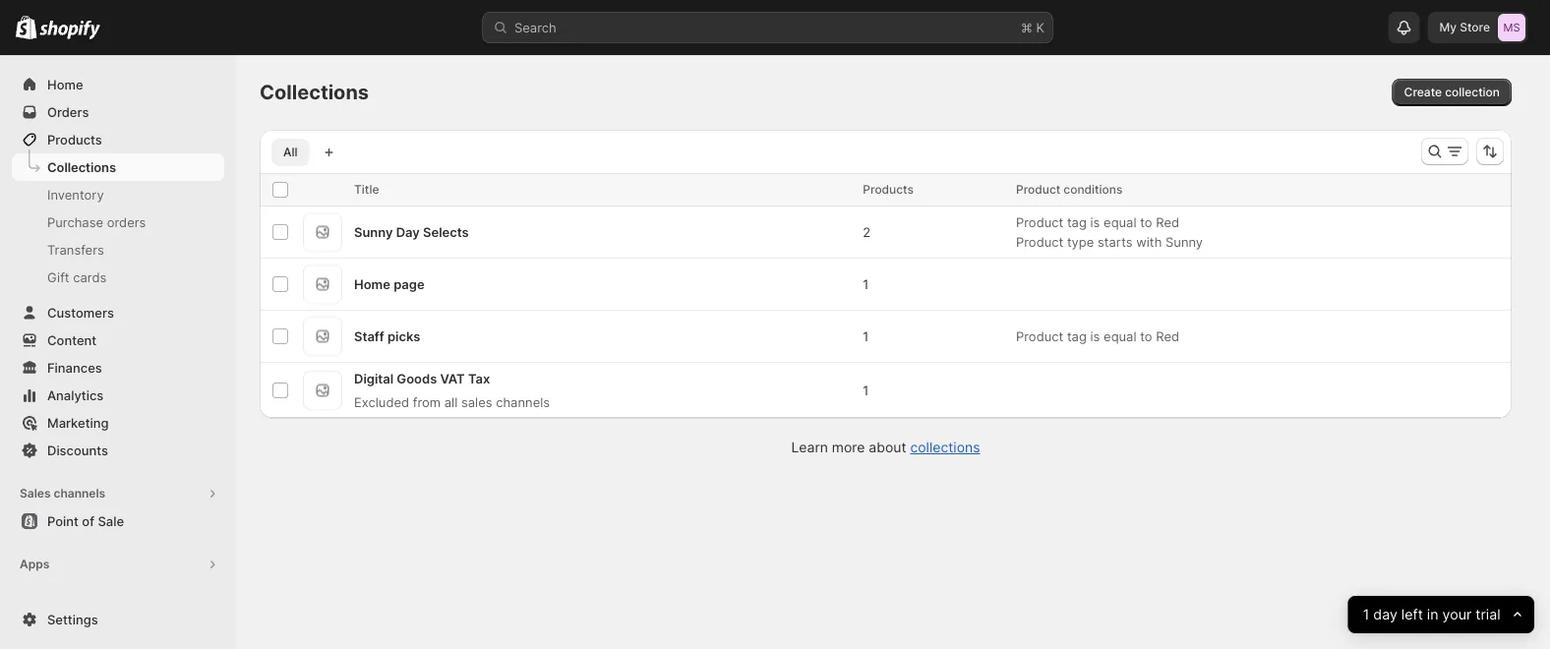 Task type: describe. For each thing, give the bounding box(es) containing it.
home for home
[[47, 77, 83, 92]]

marketing link
[[12, 409, 224, 437]]

k
[[1037, 20, 1045, 35]]

in
[[1428, 607, 1439, 623]]

collections link
[[12, 153, 224, 181]]

0 horizontal spatial products
[[47, 132, 102, 147]]

analytics link
[[12, 382, 224, 409]]

apps button
[[12, 551, 224, 579]]

title
[[354, 183, 379, 197]]

1 vertical spatial products
[[863, 183, 914, 197]]

create collection
[[1405, 85, 1501, 99]]

from
[[413, 395, 441, 410]]

goods
[[397, 371, 437, 386]]

product tag is equal to red product type starts with sunny
[[1016, 215, 1203, 249]]

all button
[[272, 139, 309, 166]]

left
[[1402, 607, 1424, 623]]

trial
[[1476, 607, 1501, 623]]

cards
[[73, 270, 107, 285]]

⌘ k
[[1021, 20, 1045, 35]]

tax
[[468, 371, 490, 386]]

home page link
[[354, 276, 425, 292]]

2
[[863, 224, 871, 240]]

shopify image
[[16, 15, 37, 39]]

digital
[[354, 371, 394, 386]]

gift cards link
[[12, 264, 224, 291]]

1 inside dropdown button
[[1364, 607, 1370, 623]]

digital goods vat tax excluded from all sales channels
[[354, 371, 550, 410]]

equal for product tag is equal to red
[[1104, 329, 1137, 344]]

3 product from the top
[[1016, 234, 1064, 249]]

with
[[1137, 234, 1162, 249]]

vat
[[440, 371, 465, 386]]

my store
[[1440, 20, 1491, 34]]

transfers
[[47, 242, 104, 257]]

selects
[[423, 224, 469, 240]]

product for product conditions
[[1016, 183, 1061, 197]]

is for product tag is equal to red product type starts with sunny
[[1091, 215, 1100, 230]]

all
[[283, 145, 298, 159]]

create collection link
[[1393, 79, 1512, 106]]

inventory
[[47, 187, 104, 202]]

1 day left in your trial button
[[1349, 596, 1535, 634]]

discounts link
[[12, 437, 224, 464]]

sales channels
[[20, 487, 105, 501]]

point of sale
[[47, 514, 124, 529]]

inventory link
[[12, 181, 224, 209]]

sale
[[98, 514, 124, 529]]

collections link
[[911, 439, 981, 456]]

channels inside 'digital goods vat tax excluded from all sales channels'
[[496, 395, 550, 410]]

purchase
[[47, 215, 103, 230]]

tag for product tag is equal to red product type starts with sunny
[[1067, 215, 1087, 230]]

sales
[[20, 487, 51, 501]]

home link
[[12, 71, 224, 98]]

home page
[[354, 276, 425, 292]]

shopify image
[[40, 20, 101, 40]]

digital goods vat tax link
[[354, 371, 490, 386]]

orders
[[107, 215, 146, 230]]

product conditions
[[1016, 183, 1123, 197]]

discounts
[[47, 443, 108, 458]]

excluded
[[354, 395, 409, 410]]

content link
[[12, 327, 224, 354]]

day
[[396, 224, 420, 240]]

type
[[1067, 234, 1095, 249]]

red for product tag is equal to red product type starts with sunny
[[1156, 215, 1180, 230]]

sunny day selects
[[354, 224, 469, 240]]



Task type: vqa. For each thing, say whether or not it's contained in the screenshot.
left PLAN
no



Task type: locate. For each thing, give the bounding box(es) containing it.
channels up point of sale
[[54, 487, 105, 501]]

equal up starts
[[1104, 215, 1137, 230]]

1 horizontal spatial products
[[863, 183, 914, 197]]

tag
[[1067, 215, 1087, 230], [1067, 329, 1087, 344]]

2 to from the top
[[1141, 329, 1153, 344]]

customers
[[47, 305, 114, 320]]

sunny day selects link
[[354, 224, 469, 240]]

1 vertical spatial collections
[[47, 159, 116, 175]]

my store image
[[1499, 14, 1526, 41]]

channels
[[496, 395, 550, 410], [54, 487, 105, 501]]

1 tag from the top
[[1067, 215, 1087, 230]]

sunny right with
[[1166, 234, 1203, 249]]

more
[[832, 439, 865, 456]]

1 is from the top
[[1091, 215, 1100, 230]]

sunny
[[354, 224, 393, 240], [1166, 234, 1203, 249]]

home up orders
[[47, 77, 83, 92]]

1 vertical spatial home
[[354, 276, 391, 292]]

product tag is equal to red
[[1016, 329, 1180, 344]]

1 day left in your trial
[[1364, 607, 1501, 623]]

1 horizontal spatial channels
[[496, 395, 550, 410]]

0 vertical spatial collections
[[260, 80, 369, 104]]

0 vertical spatial to
[[1141, 215, 1153, 230]]

purchase orders link
[[12, 209, 224, 236]]

1 horizontal spatial sunny
[[1166, 234, 1203, 249]]

equal for product tag is equal to red product type starts with sunny
[[1104, 215, 1137, 230]]

0 horizontal spatial sunny
[[354, 224, 393, 240]]

picks
[[388, 329, 421, 344]]

of
[[82, 514, 94, 529]]

red
[[1156, 215, 1180, 230], [1156, 329, 1180, 344]]

tag down the type
[[1067, 329, 1087, 344]]

1 vertical spatial equal
[[1104, 329, 1137, 344]]

is inside product tag is equal to red product type starts with sunny
[[1091, 215, 1100, 230]]

red up with
[[1156, 215, 1180, 230]]

2 is from the top
[[1091, 329, 1100, 344]]

1 equal from the top
[[1104, 215, 1137, 230]]

your
[[1443, 607, 1472, 623]]

search
[[515, 20, 557, 35]]

channels inside button
[[54, 487, 105, 501]]

⌘
[[1021, 20, 1033, 35]]

collections up inventory at the top left of the page
[[47, 159, 116, 175]]

1 vertical spatial red
[[1156, 329, 1180, 344]]

2 equal from the top
[[1104, 329, 1137, 344]]

tag for product tag is equal to red
[[1067, 329, 1087, 344]]

0 horizontal spatial collections
[[47, 159, 116, 175]]

to for product tag is equal to red product type starts with sunny
[[1141, 215, 1153, 230]]

to for product tag is equal to red
[[1141, 329, 1153, 344]]

gift cards
[[47, 270, 107, 285]]

starts
[[1098, 234, 1133, 249]]

transfers link
[[12, 236, 224, 264]]

settings
[[47, 612, 98, 627]]

0 horizontal spatial home
[[47, 77, 83, 92]]

equal inside product tag is equal to red product type starts with sunny
[[1104, 215, 1137, 230]]

all
[[445, 395, 458, 410]]

sunny inside product tag is equal to red product type starts with sunny
[[1166, 234, 1203, 249]]

learn more about collections
[[792, 439, 981, 456]]

staff picks
[[354, 329, 421, 344]]

customers link
[[12, 299, 224, 327]]

gift
[[47, 270, 69, 285]]

orders link
[[12, 98, 224, 126]]

0 vertical spatial is
[[1091, 215, 1100, 230]]

0 vertical spatial red
[[1156, 215, 1180, 230]]

staff
[[354, 329, 384, 344]]

product for product tag is equal to red
[[1016, 329, 1064, 344]]

title button
[[354, 180, 399, 200]]

channels right sales
[[496, 395, 550, 410]]

home for home page
[[354, 276, 391, 292]]

home
[[47, 77, 83, 92], [354, 276, 391, 292]]

0 vertical spatial equal
[[1104, 215, 1137, 230]]

finances link
[[12, 354, 224, 382]]

1 product from the top
[[1016, 183, 1061, 197]]

product
[[1016, 183, 1061, 197], [1016, 215, 1064, 230], [1016, 234, 1064, 249], [1016, 329, 1064, 344]]

products up 2
[[863, 183, 914, 197]]

home left page
[[354, 276, 391, 292]]

1 red from the top
[[1156, 215, 1180, 230]]

collection
[[1446, 85, 1501, 99]]

0 horizontal spatial channels
[[54, 487, 105, 501]]

finances
[[47, 360, 102, 375]]

equal down starts
[[1104, 329, 1137, 344]]

1 horizontal spatial collections
[[260, 80, 369, 104]]

0 vertical spatial channels
[[496, 395, 550, 410]]

collections
[[911, 439, 981, 456]]

is down the type
[[1091, 329, 1100, 344]]

analytics
[[47, 388, 104, 403]]

product for product tag is equal to red product type starts with sunny
[[1016, 215, 1064, 230]]

sunny left day
[[354, 224, 393, 240]]

1 to from the top
[[1141, 215, 1153, 230]]

apps
[[20, 557, 49, 572]]

point of sale button
[[0, 508, 236, 535]]

products down orders
[[47, 132, 102, 147]]

red inside product tag is equal to red product type starts with sunny
[[1156, 215, 1180, 230]]

red down with
[[1156, 329, 1180, 344]]

is up the type
[[1091, 215, 1100, 230]]

0 vertical spatial products
[[47, 132, 102, 147]]

red for product tag is equal to red
[[1156, 329, 1180, 344]]

1 vertical spatial to
[[1141, 329, 1153, 344]]

purchase orders
[[47, 215, 146, 230]]

point
[[47, 514, 79, 529]]

staff picks link
[[354, 329, 421, 344]]

point of sale link
[[12, 508, 224, 535]]

tag up the type
[[1067, 215, 1087, 230]]

is for product tag is equal to red
[[1091, 329, 1100, 344]]

my
[[1440, 20, 1457, 34]]

0 vertical spatial tag
[[1067, 215, 1087, 230]]

marketing
[[47, 415, 109, 430]]

1 vertical spatial is
[[1091, 329, 1100, 344]]

settings link
[[12, 606, 224, 634]]

about
[[869, 439, 907, 456]]

content
[[47, 333, 97, 348]]

store
[[1460, 20, 1491, 34]]

collections up all
[[260, 80, 369, 104]]

1
[[863, 276, 869, 292], [863, 329, 869, 344], [863, 383, 869, 398], [1364, 607, 1370, 623]]

1 vertical spatial channels
[[54, 487, 105, 501]]

conditions
[[1064, 183, 1123, 197]]

1 vertical spatial tag
[[1067, 329, 1087, 344]]

2 red from the top
[[1156, 329, 1180, 344]]

collections
[[260, 80, 369, 104], [47, 159, 116, 175]]

sales
[[461, 395, 492, 410]]

tag inside product tag is equal to red product type starts with sunny
[[1067, 215, 1087, 230]]

0 vertical spatial home
[[47, 77, 83, 92]]

is
[[1091, 215, 1100, 230], [1091, 329, 1100, 344]]

products link
[[12, 126, 224, 153]]

4 product from the top
[[1016, 329, 1064, 344]]

to
[[1141, 215, 1153, 230], [1141, 329, 1153, 344]]

2 tag from the top
[[1067, 329, 1087, 344]]

1 horizontal spatial home
[[354, 276, 391, 292]]

orders
[[47, 104, 89, 120]]

to inside product tag is equal to red product type starts with sunny
[[1141, 215, 1153, 230]]

to down with
[[1141, 329, 1153, 344]]

page
[[394, 276, 425, 292]]

to up with
[[1141, 215, 1153, 230]]

2 product from the top
[[1016, 215, 1064, 230]]

sales channels button
[[12, 480, 224, 508]]

day
[[1374, 607, 1398, 623]]

create
[[1405, 85, 1443, 99]]

products
[[47, 132, 102, 147], [863, 183, 914, 197]]

learn
[[792, 439, 828, 456]]



